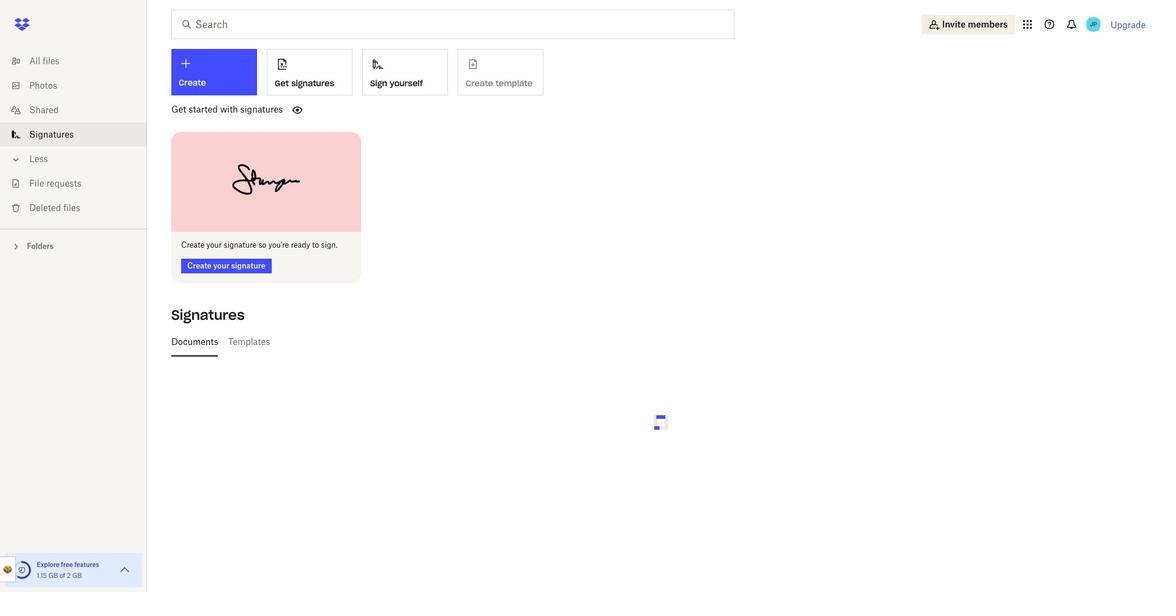 Task type: describe. For each thing, give the bounding box(es) containing it.
1.15
[[37, 572, 47, 580]]

sign yourself button
[[362, 49, 448, 96]]

sign.
[[321, 240, 338, 249]]

your for create your signature so you're ready to sign.
[[207, 240, 222, 249]]

less
[[29, 154, 48, 164]]

create your signature so you're ready to sign.
[[181, 240, 338, 249]]

deleted files
[[29, 203, 80, 213]]

file
[[29, 178, 44, 189]]

less image
[[10, 154, 22, 166]]

get signatures
[[275, 78, 334, 89]]

explore
[[37, 561, 59, 569]]

members
[[968, 19, 1008, 29]]

of
[[60, 572, 65, 580]]

files for deleted files
[[63, 203, 80, 213]]

signatures inside signatures link
[[29, 129, 74, 140]]

sign
[[370, 78, 387, 89]]

folders
[[27, 242, 54, 251]]

to
[[312, 240, 319, 249]]

create for create your signature
[[187, 261, 212, 270]]

create for create your signature so you're ready to sign.
[[181, 240, 205, 249]]

create for create
[[179, 78, 206, 88]]

you're
[[268, 240, 289, 249]]

so
[[259, 240, 266, 249]]

tab list containing documents
[[171, 327, 1151, 357]]

1 gb from the left
[[48, 572, 58, 580]]

get signatures button
[[267, 49, 353, 96]]

started
[[189, 104, 218, 114]]

signatures list item
[[0, 122, 147, 147]]

requests
[[46, 178, 81, 189]]

jp
[[1090, 20, 1098, 28]]

features
[[74, 561, 99, 569]]

all
[[29, 56, 40, 66]]

signatures link
[[10, 122, 147, 147]]

all files
[[29, 56, 59, 66]]

2
[[67, 572, 71, 580]]

file requests link
[[10, 171, 147, 196]]

ready
[[291, 240, 310, 249]]

dropbox image
[[10, 12, 34, 37]]

create your signature
[[187, 261, 265, 270]]

invite members
[[943, 19, 1008, 29]]

sign yourself
[[370, 78, 423, 89]]



Task type: vqa. For each thing, say whether or not it's contained in the screenshot.
2
yes



Task type: locate. For each thing, give the bounding box(es) containing it.
create your signature button
[[181, 259, 272, 273]]

0 horizontal spatial files
[[43, 56, 59, 66]]

0 vertical spatial signatures
[[291, 78, 334, 89]]

0 vertical spatial get
[[275, 78, 289, 89]]

2 vertical spatial create
[[187, 261, 212, 270]]

signature for create your signature
[[231, 261, 265, 270]]

jp button
[[1084, 15, 1104, 34]]

1 horizontal spatial signatures
[[171, 306, 245, 324]]

signatures inside get signatures button
[[291, 78, 334, 89]]

get up the get started with signatures
[[275, 78, 289, 89]]

signatures
[[291, 78, 334, 89], [240, 104, 283, 114]]

signatures up the documents
[[171, 306, 245, 324]]

signature left so
[[224, 240, 257, 249]]

create inside create your signature button
[[187, 261, 212, 270]]

gb left the of
[[48, 572, 58, 580]]

get
[[275, 78, 289, 89], [171, 104, 186, 114]]

0 vertical spatial your
[[207, 240, 222, 249]]

get started with signatures
[[171, 104, 283, 114]]

upgrade link
[[1111, 19, 1146, 30]]

0 vertical spatial signature
[[224, 240, 257, 249]]

documents
[[171, 336, 218, 347]]

1 horizontal spatial files
[[63, 203, 80, 213]]

signature for create your signature so you're ready to sign.
[[224, 240, 257, 249]]

templates
[[228, 336, 270, 347]]

0 horizontal spatial get
[[171, 104, 186, 114]]

get for get signatures
[[275, 78, 289, 89]]

tab list
[[171, 327, 1151, 357]]

1 horizontal spatial gb
[[72, 572, 82, 580]]

documents tab
[[171, 327, 218, 357]]

0 horizontal spatial gb
[[48, 572, 58, 580]]

invite members button
[[922, 15, 1015, 34]]

get for get started with signatures
[[171, 104, 186, 114]]

2 gb from the left
[[72, 572, 82, 580]]

0 horizontal spatial signatures
[[240, 104, 283, 114]]

shared link
[[10, 98, 147, 122]]

file requests
[[29, 178, 81, 189]]

your
[[207, 240, 222, 249], [213, 261, 229, 270]]

invite
[[943, 19, 966, 29]]

1 vertical spatial your
[[213, 261, 229, 270]]

photos
[[29, 80, 57, 91]]

signature inside button
[[231, 261, 265, 270]]

1 horizontal spatial get
[[275, 78, 289, 89]]

your for create your signature
[[213, 261, 229, 270]]

1 vertical spatial get
[[171, 104, 186, 114]]

gb right 2
[[72, 572, 82, 580]]

gb
[[48, 572, 58, 580], [72, 572, 82, 580]]

with
[[220, 104, 238, 114]]

your up create your signature
[[207, 240, 222, 249]]

1 vertical spatial create
[[181, 240, 205, 249]]

1 vertical spatial signatures
[[240, 104, 283, 114]]

photos link
[[10, 73, 147, 98]]

files
[[43, 56, 59, 66], [63, 203, 80, 213]]

1 vertical spatial files
[[63, 203, 80, 213]]

quota usage element
[[12, 561, 32, 580]]

create inside create dropdown button
[[179, 78, 206, 88]]

0 horizontal spatial signatures
[[29, 129, 74, 140]]

list
[[0, 42, 147, 229]]

folders button
[[0, 237, 147, 255]]

create button
[[171, 49, 257, 96]]

signature down the create your signature so you're ready to sign.
[[231, 261, 265, 270]]

create
[[179, 78, 206, 88], [181, 240, 205, 249], [187, 261, 212, 270]]

all files link
[[10, 49, 147, 73]]

signatures down shared on the top of page
[[29, 129, 74, 140]]

yourself
[[390, 78, 423, 89]]

files inside deleted files link
[[63, 203, 80, 213]]

deleted files link
[[10, 196, 147, 220]]

1 vertical spatial signatures
[[171, 306, 245, 324]]

deleted
[[29, 203, 61, 213]]

files for all files
[[43, 56, 59, 66]]

files inside 'all files' link
[[43, 56, 59, 66]]

1 vertical spatial signature
[[231, 261, 265, 270]]

templates tab
[[228, 327, 270, 357]]

free
[[61, 561, 73, 569]]

signature
[[224, 240, 257, 249], [231, 261, 265, 270]]

explore free features 1.15 gb of 2 gb
[[37, 561, 99, 580]]

signatures
[[29, 129, 74, 140], [171, 306, 245, 324]]

upgrade
[[1111, 19, 1146, 30]]

0 vertical spatial create
[[179, 78, 206, 88]]

0 vertical spatial signatures
[[29, 129, 74, 140]]

1 horizontal spatial signatures
[[291, 78, 334, 89]]

Search text field
[[195, 17, 709, 32]]

get inside button
[[275, 78, 289, 89]]

files right 'all'
[[43, 56, 59, 66]]

files down "file requests" link
[[63, 203, 80, 213]]

get left started
[[171, 104, 186, 114]]

your down the create your signature so you're ready to sign.
[[213, 261, 229, 270]]

0 vertical spatial files
[[43, 56, 59, 66]]

list containing all files
[[0, 42, 147, 229]]

shared
[[29, 105, 59, 115]]

your inside button
[[213, 261, 229, 270]]



